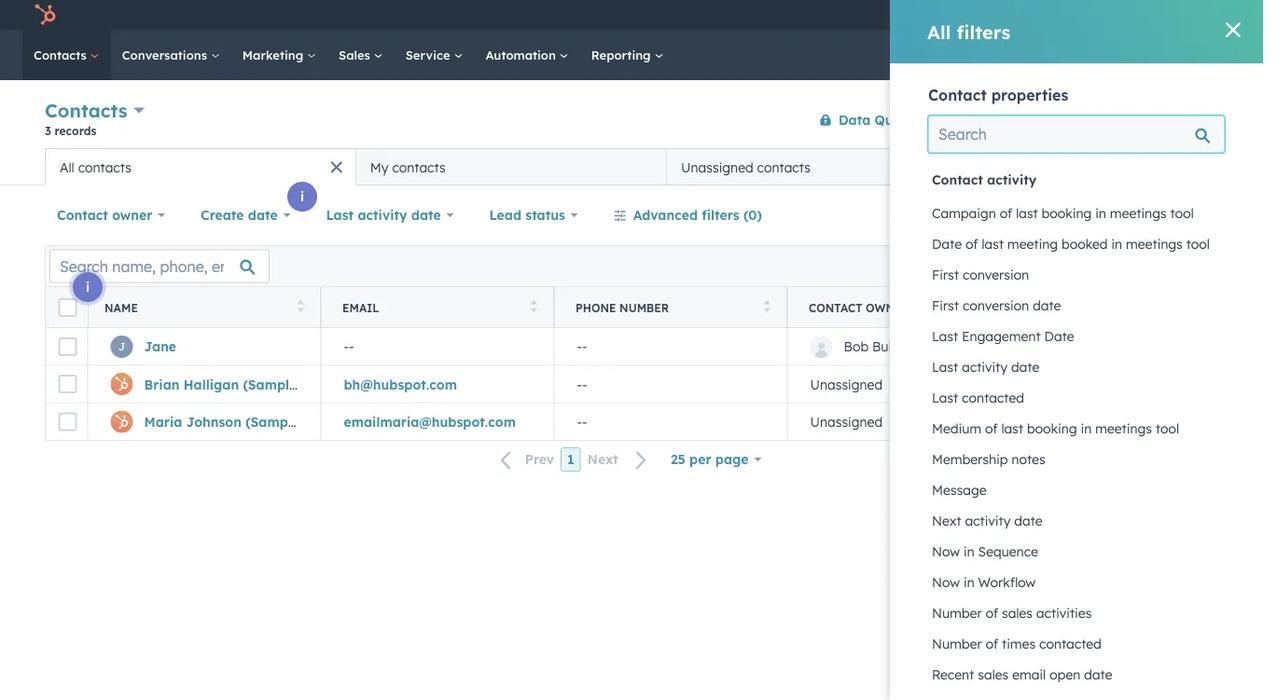 Task type: describe. For each thing, give the bounding box(es) containing it.
in up the booked
[[1095, 205, 1106, 222]]

Search search field
[[928, 116, 1225, 153]]

data
[[839, 111, 871, 128]]

builder
[[872, 339, 915, 355]]

number for number of times contacted
[[932, 636, 982, 653]]

sequence
[[978, 544, 1038, 560]]

johnson
[[186, 414, 242, 430]]

date inside first conversion date button
[[1033, 298, 1061, 314]]

create for create date
[[201, 207, 244, 223]]

bob builder (b0bth3builder2k23@gmail.com) button
[[787, 328, 1119, 366]]

halligan
[[184, 376, 239, 393]]

apple button
[[1146, 0, 1239, 30]]

bob
[[844, 339, 869, 355]]

now for now in workflow
[[932, 575, 960, 591]]

date inside last activity date popup button
[[411, 207, 441, 223]]

next activity date
[[932, 513, 1043, 529]]

last activity date inside button
[[932, 359, 1040, 375]]

1 horizontal spatial owner
[[866, 301, 909, 315]]

marketplaces image
[[1017, 8, 1034, 25]]

(b0bth3builder2k23@gmail.com)
[[919, 339, 1119, 355]]

tool for medium of last booking in meetings tool
[[1156, 421, 1179, 437]]

primary
[[1042, 301, 1095, 315]]

campaign of last booking in meetings tool
[[932, 205, 1194, 222]]

date of last meeting booked in meetings tool button
[[928, 229, 1225, 260]]

prev button
[[490, 448, 561, 472]]

1 press to sort. element from the left
[[297, 300, 304, 316]]

contacted inside number of times contacted button
[[1039, 636, 1102, 653]]

reporting
[[591, 47, 654, 63]]

bh@hubspot.com
[[344, 376, 457, 393]]

1 vertical spatial i
[[86, 279, 90, 295]]

unassigned contacts button
[[667, 148, 977, 186]]

activity inside popup button
[[358, 207, 407, 223]]

contact inside row group
[[932, 172, 983, 188]]

25
[[671, 452, 685, 468]]

last contacted
[[932, 390, 1024, 406]]

0 vertical spatial sales
[[1002, 605, 1033, 622]]

next for next
[[587, 452, 618, 468]]

apple
[[1178, 7, 1211, 22]]

settings link
[[1084, 5, 1107, 25]]

last activity date button
[[928, 352, 1225, 383]]

engagement
[[962, 328, 1041, 345]]

(sample for johnson
[[246, 414, 299, 430]]

unassigned contacts
[[681, 159, 811, 175]]

(0)
[[744, 207, 762, 223]]

last for campaign
[[1016, 205, 1038, 222]]

first for first conversion
[[932, 267, 959, 283]]

settings image
[[1087, 8, 1104, 25]]

data quality button
[[807, 101, 924, 139]]

recent sales email open date
[[932, 667, 1113, 683]]

activities
[[1036, 605, 1092, 622]]

first conversion
[[932, 267, 1029, 283]]

all contacts
[[60, 159, 131, 175]]

marketplaces button
[[1006, 0, 1045, 30]]

bh@hubspot.com button
[[321, 366, 554, 403]]

0 vertical spatial i
[[300, 188, 304, 205]]

medium
[[932, 421, 981, 437]]

medium of last booking in meetings tool
[[932, 421, 1179, 437]]

contact activity
[[932, 172, 1037, 188]]

tool inside "button"
[[1186, 236, 1210, 252]]

0 vertical spatial number
[[619, 301, 669, 315]]

close image
[[1226, 22, 1241, 37]]

page
[[715, 452, 749, 468]]

contacted inside the last contacted button
[[962, 390, 1024, 406]]

lead status button
[[477, 197, 590, 234]]

maria johnson (sample contact) link
[[144, 414, 360, 430]]

all filters
[[927, 20, 1011, 43]]

1
[[567, 452, 574, 468]]

filters for advanced
[[702, 207, 740, 223]]

upgrade link
[[979, 5, 1002, 25]]

my contacts
[[370, 159, 446, 175]]

add view (3/5) button
[[985, 148, 1137, 186]]

contacts for my contacts
[[392, 159, 446, 175]]

add
[[1018, 159, 1043, 175]]

actions button
[[935, 105, 1017, 135]]

add view (3/5)
[[1018, 159, 1114, 175]]

1 horizontal spatial date
[[1044, 328, 1074, 345]]

booking for campaign
[[1042, 205, 1092, 222]]

import
[[1044, 113, 1081, 127]]

press to sort. image for email
[[530, 300, 537, 313]]

press to sort. image
[[997, 300, 1004, 313]]

jane link
[[144, 339, 176, 355]]

press to sort. element for phone number
[[764, 300, 771, 316]]

lead
[[489, 207, 521, 223]]

phone number
[[576, 301, 669, 315]]

date of last meeting booked in meetings tool
[[932, 236, 1210, 252]]

unassigned button for bh@hubspot.com
[[787, 366, 1021, 403]]

contact inside contact owner popup button
[[57, 207, 108, 223]]

actions
[[951, 113, 990, 127]]

contacts for unassigned contacts
[[757, 159, 811, 175]]

owner inside popup button
[[112, 207, 152, 223]]

prev
[[525, 452, 554, 468]]

data quality
[[839, 111, 923, 128]]

view for save
[[1179, 208, 1202, 222]]

notes
[[1012, 452, 1045, 468]]

last for date
[[982, 236, 1004, 252]]

meeting
[[1007, 236, 1058, 252]]

last for medium
[[1001, 421, 1023, 437]]

last for last activity date button
[[932, 359, 958, 375]]

next for next activity date
[[932, 513, 961, 529]]

last for last engagement date "button"
[[932, 328, 958, 345]]

contact owner button
[[45, 197, 177, 234]]

save view
[[1150, 208, 1202, 222]]

all for all filters
[[927, 20, 951, 43]]

of for number of times contacted
[[986, 636, 998, 653]]

first conversion date
[[932, 298, 1061, 314]]

search button
[[1215, 39, 1246, 71]]

last inside last activity date popup button
[[326, 207, 354, 223]]

contacts for all contacts
[[78, 159, 131, 175]]

automation
[[485, 47, 559, 63]]

contact properties
[[928, 86, 1068, 104]]

conversion for first conversion date
[[963, 298, 1029, 314]]

service
[[405, 47, 454, 63]]

-- button for maria johnson (sample contact)
[[554, 403, 787, 440]]

brian
[[144, 376, 180, 393]]

press to sort. image for phone number
[[764, 300, 771, 313]]

last engagement date button
[[928, 321, 1225, 352]]

3 records
[[45, 124, 96, 138]]

Search name, phone, email addresses, or company search field
[[49, 250, 270, 283]]

contact
[[1162, 113, 1202, 127]]

first for first conversion date
[[932, 298, 959, 314]]

view for add
[[1047, 159, 1077, 175]]

number of sales activities button
[[928, 598, 1225, 629]]

email
[[342, 301, 379, 315]]

save view button
[[1117, 201, 1218, 230]]

phone
[[576, 301, 616, 315]]

name
[[104, 301, 138, 315]]



Task type: vqa. For each thing, say whether or not it's contained in the screenshot.
Campaign of last booking in meetings tool button
yes



Task type: locate. For each thing, give the bounding box(es) containing it.
hubspot link
[[22, 4, 70, 26]]

advanced filters (0) button
[[601, 197, 774, 234]]

meetings inside "button"
[[1126, 236, 1183, 252]]

row group
[[928, 160, 1225, 700]]

0 vertical spatial now
[[932, 544, 960, 560]]

3 contacts from the left
[[757, 159, 811, 175]]

unassigned for emailmaria@hubspot.com
[[810, 414, 883, 430]]

in up now in workflow
[[964, 544, 975, 560]]

press to sort. element for contact owner
[[997, 300, 1004, 316]]

2 press to sort. element from the left
[[530, 300, 537, 316]]

0 horizontal spatial all
[[60, 159, 74, 175]]

0 vertical spatial last activity date
[[326, 207, 441, 223]]

0 horizontal spatial press to sort. image
[[297, 300, 304, 313]]

0 vertical spatial tool
[[1170, 205, 1194, 222]]

contacts down hubspot link at the top left
[[34, 47, 90, 63]]

contacts inside contacts link
[[34, 47, 90, 63]]

last up "first conversion"
[[982, 236, 1004, 252]]

of for date of last meeting booked in meetings tool
[[966, 236, 978, 252]]

1 contacts from the left
[[78, 159, 131, 175]]

create
[[1124, 113, 1159, 127], [201, 207, 244, 223]]

press to sort. element for email
[[530, 300, 537, 316]]

0 horizontal spatial contact owner
[[57, 207, 152, 223]]

notifications image
[[1119, 8, 1135, 25]]

date inside recent sales email open date button
[[1084, 667, 1113, 683]]

1 vertical spatial conversion
[[963, 298, 1029, 314]]

bob builder image
[[1158, 7, 1174, 23]]

0 horizontal spatial contacts
[[78, 159, 131, 175]]

contacts link
[[22, 30, 111, 80]]

1 horizontal spatial contacts
[[392, 159, 446, 175]]

of inside number of sales activities button
[[986, 605, 998, 622]]

message button
[[928, 475, 1225, 506]]

contact) for bh@hubspot.com
[[301, 376, 357, 393]]

number right 'phone'
[[619, 301, 669, 315]]

booking for medium
[[1027, 421, 1077, 437]]

of down now in workflow
[[986, 605, 998, 622]]

0 horizontal spatial i
[[86, 279, 90, 295]]

view right save
[[1179, 208, 1202, 222]]

1 vertical spatial (sample
[[246, 414, 299, 430]]

2 conversion from the top
[[963, 298, 1029, 314]]

1 vertical spatial number
[[932, 605, 982, 622]]

first up first conversion date
[[932, 267, 959, 283]]

1 vertical spatial next
[[932, 513, 961, 529]]

help button
[[1049, 0, 1080, 30]]

view inside add view (3/5) popup button
[[1047, 159, 1077, 175]]

0 vertical spatial view
[[1047, 159, 1077, 175]]

1 horizontal spatial view
[[1179, 208, 1202, 222]]

help image
[[1056, 8, 1073, 25]]

1 horizontal spatial create
[[1124, 113, 1159, 127]]

last inside "button"
[[982, 236, 1004, 252]]

next inside the pagination navigation
[[587, 452, 618, 468]]

emailmaria@hubspot.com
[[344, 414, 516, 430]]

1 horizontal spatial contact owner
[[809, 301, 909, 315]]

0 vertical spatial contacts
[[34, 47, 90, 63]]

1 horizontal spatial all
[[927, 20, 951, 43]]

1 horizontal spatial i button
[[287, 182, 317, 212]]

in inside "button"
[[1111, 236, 1122, 252]]

1 horizontal spatial press to sort. image
[[530, 300, 537, 313]]

number
[[619, 301, 669, 315], [932, 605, 982, 622], [932, 636, 982, 653]]

booking up date of last meeting booked in meetings tool at the right top
[[1042, 205, 1092, 222]]

activity for last activity date button
[[962, 359, 1008, 375]]

1 vertical spatial meetings
[[1126, 236, 1183, 252]]

0 vertical spatial contact)
[[301, 376, 357, 393]]

first
[[932, 267, 959, 283], [932, 298, 959, 314]]

date down primary at the right of the page
[[1044, 328, 1074, 345]]

Search HubSpot search field
[[1001, 39, 1230, 71]]

1 vertical spatial create
[[201, 207, 244, 223]]

contacts inside unassigned contacts button
[[757, 159, 811, 175]]

date inside next activity date 'button'
[[1014, 513, 1043, 529]]

membership notes button
[[928, 444, 1225, 475]]

last activity date down my at top left
[[326, 207, 441, 223]]

conversion up engagement
[[963, 298, 1029, 314]]

of for medium of last booking in meetings tool
[[985, 421, 998, 437]]

1 vertical spatial i button
[[73, 272, 103, 302]]

2 vertical spatial unassigned
[[810, 414, 883, 430]]

1 vertical spatial contact)
[[303, 414, 360, 430]]

2 horizontal spatial contacts
[[757, 159, 811, 175]]

first conversion button
[[928, 259, 1225, 291]]

contacts inside my contacts button
[[392, 159, 446, 175]]

all for all contacts
[[60, 159, 74, 175]]

activity up campaign
[[987, 172, 1037, 188]]

email
[[1012, 667, 1046, 683]]

1 vertical spatial now
[[932, 575, 960, 591]]

first inside first conversion date button
[[932, 298, 959, 314]]

row group containing contact activity
[[928, 160, 1225, 700]]

sales link
[[327, 30, 394, 80]]

0 horizontal spatial next
[[587, 452, 618, 468]]

reporting link
[[580, 30, 675, 80]]

3 press to sort. image from the left
[[764, 300, 771, 313]]

filters inside button
[[702, 207, 740, 223]]

campaign
[[932, 205, 996, 222]]

date down campaign
[[932, 236, 962, 252]]

contact up actions
[[928, 86, 987, 104]]

tool for campaign of last booking in meetings tool
[[1170, 205, 1194, 222]]

1 vertical spatial date
[[1044, 328, 1074, 345]]

1 conversion from the top
[[963, 267, 1029, 283]]

booking up the notes
[[1027, 421, 1077, 437]]

date up sequence
[[1014, 513, 1043, 529]]

of inside number of times contacted button
[[986, 636, 998, 653]]

last activity date down bob builder (b0bth3builder2k23@gmail.com)
[[932, 359, 1040, 375]]

3 press to sort. element from the left
[[764, 300, 771, 316]]

in right the booked
[[1111, 236, 1122, 252]]

i down contact owner popup button
[[86, 279, 90, 295]]

activity for row group containing contact activity
[[987, 172, 1037, 188]]

next inside row group
[[932, 513, 961, 529]]

0 horizontal spatial create
[[201, 207, 244, 223]]

number of times contacted button
[[928, 629, 1225, 660]]

status
[[525, 207, 565, 223]]

apple menu
[[977, 0, 1241, 30]]

membership
[[932, 452, 1008, 468]]

membership notes
[[932, 452, 1045, 468]]

activity
[[987, 172, 1037, 188], [358, 207, 407, 223], [962, 359, 1008, 375], [965, 513, 1011, 529]]

create left contact
[[1124, 113, 1159, 127]]

tool
[[1170, 205, 1194, 222], [1186, 236, 1210, 252], [1156, 421, 1179, 437]]

primary company
[[1042, 301, 1155, 315]]

1 horizontal spatial i
[[300, 188, 304, 205]]

2 vertical spatial meetings
[[1095, 421, 1152, 437]]

last up meeting
[[1016, 205, 1038, 222]]

owner
[[112, 207, 152, 223], [866, 301, 909, 315]]

contacted
[[962, 390, 1024, 406], [1039, 636, 1102, 653]]

last activity date inside popup button
[[326, 207, 441, 223]]

date inside last activity date button
[[1011, 359, 1040, 375]]

i button
[[287, 182, 317, 212], [73, 272, 103, 302]]

import button
[[1028, 105, 1097, 135]]

meetings
[[1110, 205, 1167, 222], [1126, 236, 1183, 252], [1095, 421, 1152, 437]]

0 vertical spatial all
[[927, 20, 951, 43]]

0 horizontal spatial filters
[[702, 207, 740, 223]]

2 vertical spatial last
[[1001, 421, 1023, 437]]

0 vertical spatial first
[[932, 267, 959, 283]]

1 vertical spatial last
[[982, 236, 1004, 252]]

now down now in sequence
[[932, 575, 960, 591]]

message
[[932, 482, 987, 499]]

date inside create date popup button
[[248, 207, 278, 223]]

activity inside 'button'
[[965, 513, 1011, 529]]

now in workflow
[[932, 575, 1036, 591]]

0 vertical spatial unassigned
[[681, 159, 754, 175]]

create down all contacts button
[[201, 207, 244, 223]]

2 horizontal spatial press to sort. image
[[764, 300, 771, 313]]

0 vertical spatial meetings
[[1110, 205, 1167, 222]]

1 vertical spatial contacted
[[1039, 636, 1102, 653]]

contacts right my at top left
[[392, 159, 446, 175]]

of
[[1000, 205, 1012, 222], [966, 236, 978, 252], [985, 421, 998, 437], [986, 605, 998, 622], [986, 636, 998, 653]]

contacts banner
[[45, 96, 1218, 148]]

unassigned for bh@hubspot.com
[[810, 376, 883, 393]]

date up last engagement date "button"
[[1033, 298, 1061, 314]]

pagination navigation
[[490, 448, 659, 472]]

1 horizontal spatial contacted
[[1039, 636, 1102, 653]]

0 vertical spatial create
[[1124, 113, 1159, 127]]

unassigned inside button
[[681, 159, 754, 175]]

create date button
[[189, 197, 303, 234]]

contact) down bh@hubspot.com link
[[303, 414, 360, 430]]

contacts inside contacts popup button
[[45, 99, 127, 122]]

contacts inside all contacts button
[[78, 159, 131, 175]]

meetings for campaign of last booking in meetings tool
[[1110, 205, 1167, 222]]

0 horizontal spatial last activity date
[[326, 207, 441, 223]]

now for now in sequence
[[932, 544, 960, 560]]

owner up search name, phone, email addresses, or company search field
[[112, 207, 152, 223]]

date down my contacts
[[411, 207, 441, 223]]

0 vertical spatial owner
[[112, 207, 152, 223]]

0 vertical spatial (sample
[[243, 376, 297, 393]]

0 vertical spatial date
[[932, 236, 962, 252]]

last inside last engagement date "button"
[[932, 328, 958, 345]]

of left times
[[986, 636, 998, 653]]

0 vertical spatial contact owner
[[57, 207, 152, 223]]

i left last activity date popup button
[[300, 188, 304, 205]]

3
[[45, 124, 51, 138]]

view right add
[[1047, 159, 1077, 175]]

campaign of last booking in meetings tool button
[[928, 198, 1225, 229]]

medium of last booking in meetings tool button
[[928, 413, 1225, 445]]

2 first from the top
[[932, 298, 959, 314]]

view inside save view button
[[1179, 208, 1202, 222]]

25 per page button
[[659, 441, 774, 479]]

-- button for brian halligan (sample contact)
[[554, 366, 787, 403]]

recent
[[932, 667, 974, 683]]

contacted up open
[[1039, 636, 1102, 653]]

emailmaria@hubspot.com button
[[321, 403, 554, 440]]

0 horizontal spatial i button
[[73, 272, 103, 302]]

activity down bob builder (b0bth3builder2k23@gmail.com)
[[962, 359, 1008, 375]]

company
[[1098, 301, 1155, 315]]

1 vertical spatial sales
[[978, 667, 1009, 683]]

2 contacts from the left
[[392, 159, 446, 175]]

last
[[326, 207, 354, 223], [932, 328, 958, 345], [932, 359, 958, 375], [932, 390, 958, 406]]

press to sort. image
[[297, 300, 304, 313], [530, 300, 537, 313], [764, 300, 771, 313]]

date right open
[[1084, 667, 1113, 683]]

filters for all
[[957, 20, 1011, 43]]

(sample up maria johnson (sample contact)
[[243, 376, 297, 393]]

number of sales activities
[[932, 605, 1092, 622]]

create date
[[201, 207, 278, 223]]

4 press to sort. element from the left
[[997, 300, 1004, 316]]

1 vertical spatial contact owner
[[809, 301, 909, 315]]

contacts
[[78, 159, 131, 175], [392, 159, 446, 175], [757, 159, 811, 175]]

next down message
[[932, 513, 961, 529]]

meetings for medium of last booking in meetings tool
[[1095, 421, 1152, 437]]

primary company column header
[[1021, 287, 1254, 328]]

of for campaign of last booking in meetings tool
[[1000, 205, 1012, 222]]

sales left email
[[978, 667, 1009, 683]]

times
[[1002, 636, 1036, 653]]

automation link
[[474, 30, 580, 80]]

last activity date button
[[314, 197, 466, 234]]

bob builder (b0bth3builder2k23@gmail.com)
[[844, 339, 1119, 355]]

create inside popup button
[[201, 207, 244, 223]]

contacts down records
[[78, 159, 131, 175]]

brian halligan (sample contact) link
[[144, 376, 357, 393]]

owner up builder
[[866, 301, 909, 315]]

of inside date of last meeting booked in meetings tool "button"
[[966, 236, 978, 252]]

conversion up first conversion date
[[963, 267, 1029, 283]]

sales up number of times contacted
[[1002, 605, 1033, 622]]

contacted up medium
[[962, 390, 1024, 406]]

marketing
[[242, 47, 307, 63]]

1 horizontal spatial last activity date
[[932, 359, 1040, 375]]

last inside last activity date button
[[932, 359, 958, 375]]

upgrade image
[[982, 8, 999, 25]]

date down all contacts button
[[248, 207, 278, 223]]

0 horizontal spatial contacted
[[962, 390, 1024, 406]]

number of times contacted
[[932, 636, 1102, 653]]

last inside button
[[932, 390, 958, 406]]

create contact
[[1124, 113, 1202, 127]]

all down 3 records
[[60, 159, 74, 175]]

0 horizontal spatial date
[[932, 236, 962, 252]]

conversion inside first conversion date button
[[963, 298, 1029, 314]]

of inside the medium of last booking in meetings tool button
[[985, 421, 998, 437]]

1 unassigned button from the top
[[787, 366, 1021, 403]]

in up membership notes button
[[1081, 421, 1092, 437]]

in down now in sequence
[[964, 575, 975, 591]]

conversations link
[[111, 30, 231, 80]]

activity for next activity date 'button'
[[965, 513, 1011, 529]]

maria
[[144, 414, 182, 430]]

last up the notes
[[1001, 421, 1023, 437]]

0 vertical spatial next
[[587, 452, 618, 468]]

conversion inside first conversion "button"
[[963, 267, 1029, 283]]

advanced filters (0)
[[633, 207, 762, 223]]

1 vertical spatial owner
[[866, 301, 909, 315]]

activity up now in sequence
[[965, 513, 1011, 529]]

2 vertical spatial number
[[932, 636, 982, 653]]

save
[[1150, 208, 1176, 222]]

0 vertical spatial i button
[[287, 182, 317, 212]]

now in sequence button
[[928, 536, 1225, 568]]

1 first from the top
[[932, 267, 959, 283]]

of up membership notes
[[985, 421, 998, 437]]

1 now from the top
[[932, 544, 960, 560]]

contact) down email
[[301, 376, 357, 393]]

first inside first conversion "button"
[[932, 267, 959, 283]]

number for number of sales activities
[[932, 605, 982, 622]]

1 vertical spatial all
[[60, 159, 74, 175]]

quality
[[875, 111, 923, 128]]

contact) for emailmaria@hubspot.com
[[303, 414, 360, 430]]

1 vertical spatial view
[[1179, 208, 1202, 222]]

0 vertical spatial booking
[[1042, 205, 1092, 222]]

1 vertical spatial last activity date
[[932, 359, 1040, 375]]

(3/5)
[[1081, 159, 1114, 175]]

booking
[[1042, 205, 1092, 222], [1027, 421, 1077, 437]]

next activity date button
[[928, 506, 1225, 537]]

i button right create date
[[287, 182, 317, 212]]

i
[[300, 188, 304, 205], [86, 279, 90, 295]]

my
[[370, 159, 389, 175]]

contact owner inside popup button
[[57, 207, 152, 223]]

1 horizontal spatial filters
[[957, 20, 1011, 43]]

last for the last contacted button
[[932, 390, 958, 406]]

1 vertical spatial contacts
[[45, 99, 127, 122]]

0 vertical spatial contacted
[[962, 390, 1024, 406]]

0 vertical spatial filters
[[957, 20, 1011, 43]]

conversion
[[963, 267, 1029, 283], [963, 298, 1029, 314]]

create for create contact
[[1124, 113, 1159, 127]]

(sample down brian halligan (sample contact) link
[[246, 414, 299, 430]]

unassigned button for emailmaria@hubspot.com
[[787, 403, 1021, 440]]

my contacts button
[[356, 148, 667, 186]]

1 press to sort. image from the left
[[297, 300, 304, 313]]

contacts up (0)
[[757, 159, 811, 175]]

next right 1 button
[[587, 452, 618, 468]]

filters left marketplaces image
[[957, 20, 1011, 43]]

1 horizontal spatial next
[[932, 513, 961, 529]]

create inside button
[[1124, 113, 1159, 127]]

contact owner down all contacts
[[57, 207, 152, 223]]

advanced
[[633, 207, 698, 223]]

search image
[[1224, 49, 1237, 62]]

i button left the name
[[73, 272, 103, 302]]

(sample for halligan
[[243, 376, 297, 393]]

filters left (0)
[[702, 207, 740, 223]]

contact down all contacts
[[57, 207, 108, 223]]

1 vertical spatial booking
[[1027, 421, 1077, 437]]

0 horizontal spatial owner
[[112, 207, 152, 223]]

activity down my at top left
[[358, 207, 407, 223]]

next button
[[581, 448, 659, 472]]

first up "bob builder (b0bth3builder2k23@gmail.com)" button
[[932, 298, 959, 314]]

1 vertical spatial unassigned
[[810, 376, 883, 393]]

0 horizontal spatial view
[[1047, 159, 1077, 175]]

contact up campaign
[[932, 172, 983, 188]]

of down campaign
[[966, 236, 978, 252]]

2 unassigned button from the top
[[787, 403, 1021, 440]]

contact owner up bob
[[809, 301, 909, 315]]

2 press to sort. image from the left
[[530, 300, 537, 313]]

date down (b0bth3builder2k23@gmail.com)
[[1011, 359, 1040, 375]]

(sample
[[243, 376, 297, 393], [246, 414, 299, 430]]

number down now in workflow
[[932, 605, 982, 622]]

emailmaria@hubspot.com link
[[344, 414, 516, 430]]

2 vertical spatial tool
[[1156, 421, 1179, 437]]

1 vertical spatial first
[[932, 298, 959, 314]]

1 button
[[561, 448, 581, 472]]

booked
[[1062, 236, 1108, 252]]

hubspot image
[[34, 4, 56, 26]]

0 vertical spatial last
[[1016, 205, 1038, 222]]

1 vertical spatial tool
[[1186, 236, 1210, 252]]

of for number of sales activities
[[986, 605, 998, 622]]

all left upgrade icon
[[927, 20, 951, 43]]

service link
[[394, 30, 474, 80]]

conversion for first conversion
[[963, 267, 1029, 283]]

all inside button
[[60, 159, 74, 175]]

press to sort. element
[[297, 300, 304, 316], [530, 300, 537, 316], [764, 300, 771, 316], [997, 300, 1004, 316]]

contact up bob
[[809, 301, 862, 315]]

contacts up records
[[45, 99, 127, 122]]

activity inside button
[[962, 359, 1008, 375]]

of inside campaign of last booking in meetings tool button
[[1000, 205, 1012, 222]]

all contacts button
[[45, 148, 356, 186]]

0 vertical spatial conversion
[[963, 267, 1029, 283]]

last contacted button
[[928, 382, 1225, 414]]

1 vertical spatial filters
[[702, 207, 740, 223]]

of down contact activity
[[1000, 205, 1012, 222]]

2 now from the top
[[932, 575, 960, 591]]

number up recent on the right of the page
[[932, 636, 982, 653]]

now up now in workflow
[[932, 544, 960, 560]]

-- button for jane
[[554, 328, 787, 366]]

now in workflow button
[[928, 567, 1225, 598]]

brian halligan (sample contact)
[[144, 376, 357, 393]]

contacts button
[[45, 97, 145, 124]]



